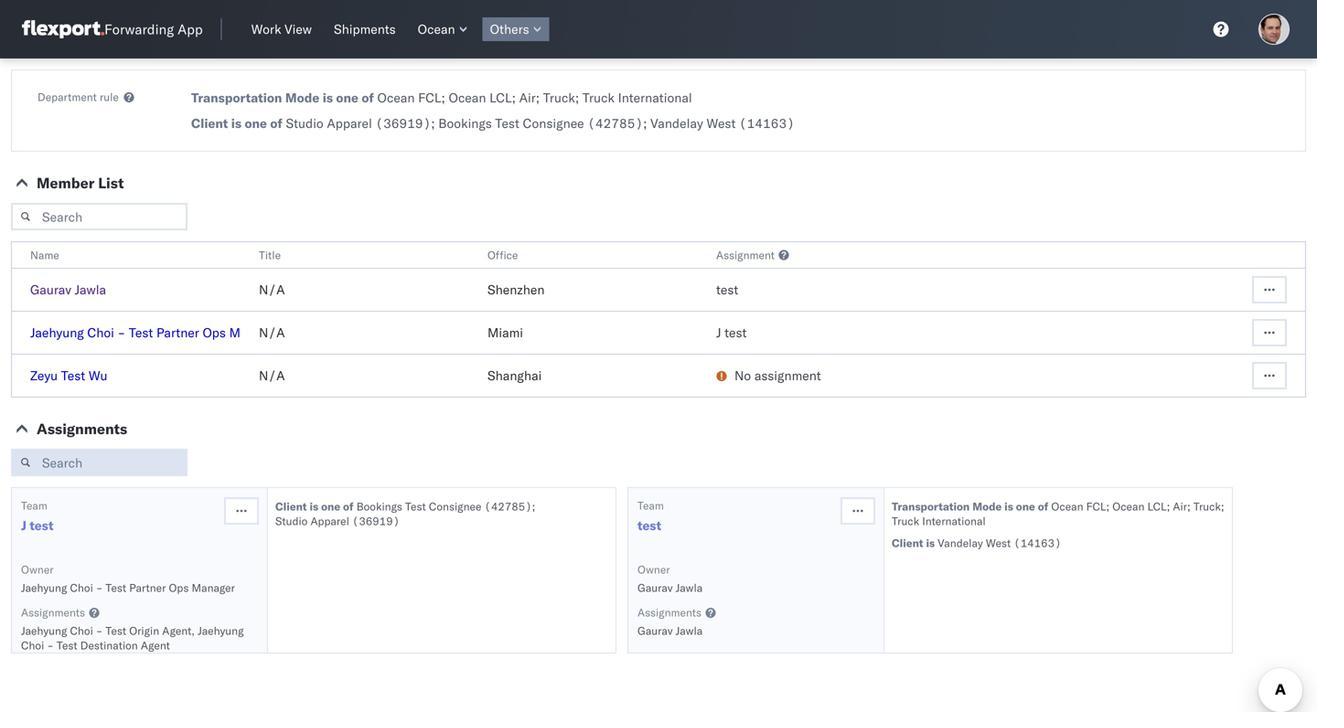Task type: describe. For each thing, give the bounding box(es) containing it.
forwarding app
[[104, 21, 203, 38]]

fcl inside "transportation mode is one of ocean fcl ; ocean lcl ; air ; truck ; truck international client is vandelay west (14163)"
[[1086, 500, 1106, 514]]

(42785) for (36919)
[[484, 500, 532, 514]]

vandelay inside "transportation mode is one of ocean fcl ; ocean lcl ; air ; truck ; truck international client is vandelay west (14163)"
[[938, 537, 983, 550]]

n/a for -
[[259, 325, 285, 341]]

0 vertical spatial gaurav
[[30, 282, 71, 298]]

member
[[37, 174, 94, 192]]

one inside client is one of bookings test consignee (42785) ; studio apparel (36919)
[[321, 500, 340, 514]]

assignment
[[716, 248, 775, 262]]

0 horizontal spatial air
[[519, 90, 536, 106]]

ops inside owner jaehyung choi - test partner ops manager
[[169, 581, 189, 595]]

owner gaurav jawla
[[638, 563, 703, 595]]

air inside "transportation mode is one of ocean fcl ; ocean lcl ; air ; truck ; truck international client is vandelay west (14163)"
[[1173, 500, 1187, 514]]

zeyu
[[30, 368, 58, 384]]

no
[[735, 368, 751, 384]]

gaurav inside owner gaurav jawla
[[638, 581, 673, 595]]

agent
[[141, 639, 170, 653]]

j inside team j test
[[21, 518, 26, 534]]

test inside team test
[[638, 518, 662, 534]]

assignments up search text box
[[37, 420, 127, 438]]

0 vertical spatial apparel
[[327, 115, 372, 131]]

origin
[[129, 624, 159, 638]]

partner inside owner jaehyung choi - test partner ops manager
[[129, 581, 166, 595]]

consignee for of
[[429, 500, 482, 514]]

client for client is one of bookings test consignee (42785) ; studio apparel (36919)
[[275, 500, 307, 514]]

studio apparel (36919) ; bookings test consignee (42785) ; vandelay west (14163)
[[286, 115, 795, 131]]

member list
[[37, 174, 124, 192]]

jaehyung inside owner jaehyung choi - test partner ops manager
[[21, 581, 67, 595]]

bookings for ;
[[438, 115, 492, 131]]

test down assignment
[[716, 282, 739, 298]]

0 vertical spatial (14163)
[[739, 115, 795, 131]]

forwarding
[[104, 21, 174, 38]]

2 vertical spatial gaurav
[[638, 624, 673, 638]]

0 horizontal spatial international
[[618, 90, 692, 106]]

transportation mode is one of
[[191, 90, 374, 106]]

shanghai
[[488, 368, 542, 384]]

choi inside owner jaehyung choi - test partner ops manager
[[70, 581, 93, 595]]

team test
[[638, 499, 664, 534]]

0 horizontal spatial west
[[707, 115, 736, 131]]

shenzhen
[[488, 282, 545, 298]]

zeyu test wu
[[30, 368, 107, 384]]

0 vertical spatial manager
[[229, 325, 280, 341]]

test link
[[638, 517, 662, 535]]

department rule
[[38, 90, 119, 104]]

transportation for transportation mode is one of
[[191, 90, 282, 106]]

test inside team j test
[[30, 518, 54, 534]]

international inside "transportation mode is one of ocean fcl ; ocean lcl ; air ; truck ; truck international client is vandelay west (14163)"
[[922, 515, 986, 528]]

team j test
[[21, 499, 54, 534]]

(42785) for (14163)
[[588, 115, 643, 131]]

0 vertical spatial partner
[[156, 325, 199, 341]]

one inside "transportation mode is one of ocean fcl ; ocean lcl ; air ; truck ; truck international client is vandelay west (14163)"
[[1016, 500, 1035, 514]]

0 vertical spatial vandelay
[[650, 115, 703, 131]]

zeyu test wu link
[[30, 368, 107, 384]]

ocean inside ocean button
[[418, 21, 455, 37]]

forwarding app link
[[22, 20, 203, 38]]

test up no
[[725, 325, 747, 341]]

0 vertical spatial j
[[716, 325, 721, 341]]

studio inside client is one of bookings test consignee (42785) ; studio apparel (36919)
[[275, 515, 308, 528]]

work view link
[[244, 17, 319, 41]]

rule
[[100, 90, 119, 104]]

office
[[488, 248, 518, 262]]

0 vertical spatial studio
[[286, 115, 324, 131]]

j test
[[716, 325, 747, 341]]

of inside "transportation mode is one of ocean fcl ; ocean lcl ; air ; truck ; truck international client is vandelay west (14163)"
[[1038, 500, 1049, 514]]

destination
[[80, 639, 138, 653]]

others
[[490, 21, 529, 37]]

0 vertical spatial gaurav jawla
[[30, 282, 106, 298]]

work view
[[251, 21, 312, 37]]

no assignment
[[735, 368, 821, 384]]

owner for j
[[21, 563, 54, 577]]

mode for transportation mode is one of ocean fcl ; ocean lcl ; air ; truck ; truck international client is vandelay west (14163)
[[973, 500, 1002, 514]]

1 horizontal spatial gaurav jawla
[[638, 624, 703, 638]]

bookings for of
[[357, 500, 402, 514]]



Task type: vqa. For each thing, say whether or not it's contained in the screenshot.
Zeyu Test Wu
yes



Task type: locate. For each thing, give the bounding box(es) containing it.
consignee inside client is one of bookings test consignee (42785) ; studio apparel (36919)
[[429, 500, 482, 514]]

consignee
[[523, 115, 584, 131], [429, 500, 482, 514]]

test inside owner jaehyung choi - test partner ops manager
[[106, 581, 126, 595]]

consignee for ;
[[523, 115, 584, 131]]

0 horizontal spatial consignee
[[429, 500, 482, 514]]

client
[[191, 115, 228, 131], [275, 500, 307, 514], [892, 537, 924, 550]]

1 vertical spatial ops
[[169, 581, 189, 595]]

1 n/a from the top
[[259, 282, 285, 298]]

choi
[[87, 325, 114, 341], [70, 581, 93, 595], [70, 624, 93, 638], [21, 639, 44, 653]]

0 vertical spatial transportation
[[191, 90, 282, 106]]

2 vertical spatial client
[[892, 537, 924, 550]]

n/a for wu
[[259, 368, 285, 384]]

0 horizontal spatial (14163)
[[739, 115, 795, 131]]

2 n/a from the top
[[259, 325, 285, 341]]

test down search text box
[[30, 518, 54, 534]]

2 vertical spatial n/a
[[259, 368, 285, 384]]

owner inside owner jaehyung choi - test partner ops manager
[[21, 563, 54, 577]]

1 vertical spatial studio
[[275, 515, 308, 528]]

team up test link at the bottom
[[638, 499, 664, 513]]

1 vertical spatial bookings
[[357, 500, 402, 514]]

1 vertical spatial j
[[21, 518, 26, 534]]

ocean
[[418, 21, 455, 37], [377, 90, 415, 106], [449, 90, 486, 106], [1051, 500, 1084, 514], [1113, 500, 1145, 514]]

ocean fcl ; ocean lcl ; air ; truck ; truck international
[[377, 90, 692, 106]]

1 horizontal spatial consignee
[[523, 115, 584, 131]]

1 horizontal spatial international
[[922, 515, 986, 528]]

1 vertical spatial jawla
[[676, 581, 703, 595]]

jawla
[[75, 282, 106, 298], [676, 581, 703, 595], [676, 624, 703, 638]]

lcl inside "transportation mode is one of ocean fcl ; ocean lcl ; air ; truck ; truck international client is vandelay west (14163)"
[[1148, 500, 1167, 514]]

is
[[323, 90, 333, 106], [231, 115, 242, 131], [310, 500, 318, 514], [1005, 500, 1013, 514], [926, 537, 935, 550]]

gaurav
[[30, 282, 71, 298], [638, 581, 673, 595], [638, 624, 673, 638]]

vandelay
[[650, 115, 703, 131], [938, 537, 983, 550]]

0 horizontal spatial client
[[191, 115, 228, 131]]

0 horizontal spatial (42785)
[[484, 500, 532, 514]]

test up owner gaurav jawla
[[638, 518, 662, 534]]

0 vertical spatial client
[[191, 115, 228, 131]]

list
[[98, 174, 124, 192]]

manager
[[229, 325, 280, 341], [192, 581, 235, 595]]

1 vertical spatial west
[[986, 537, 1011, 550]]

1 horizontal spatial ops
[[203, 325, 226, 341]]

0 horizontal spatial j
[[21, 518, 26, 534]]

(14163)
[[739, 115, 795, 131], [1014, 537, 1062, 550]]

1 horizontal spatial (42785)
[[588, 115, 643, 131]]

test
[[716, 282, 739, 298], [725, 325, 747, 341], [30, 518, 54, 534], [638, 518, 662, 534]]

assignments for j test
[[21, 606, 85, 620]]

(36919) inside client is one of bookings test consignee (42785) ; studio apparel (36919)
[[352, 515, 400, 528]]

0 vertical spatial (42785)
[[588, 115, 643, 131]]

1 vertical spatial lcl
[[1148, 500, 1167, 514]]

department
[[38, 90, 97, 104]]

2 team from the left
[[638, 499, 664, 513]]

(42785)
[[588, 115, 643, 131], [484, 500, 532, 514]]

transportation
[[191, 90, 282, 106], [892, 500, 970, 514]]

assignments down owner gaurav jawla
[[638, 606, 702, 620]]

j test link
[[21, 517, 54, 535]]

0 horizontal spatial fcl
[[418, 90, 441, 106]]

(36919)
[[376, 115, 431, 131], [352, 515, 400, 528]]

others button
[[483, 17, 549, 41]]

apparel inside client is one of bookings test consignee (42785) ; studio apparel (36919)
[[311, 515, 349, 528]]

0 horizontal spatial vandelay
[[650, 115, 703, 131]]

assignments up "destination"
[[21, 606, 85, 620]]

1 vertical spatial manager
[[192, 581, 235, 595]]

title
[[259, 248, 281, 262]]

manager inside owner jaehyung choi - test partner ops manager
[[192, 581, 235, 595]]

; inside client is one of bookings test consignee (42785) ; studio apparel (36919)
[[532, 500, 535, 514]]

owner down test link at the bottom
[[638, 563, 670, 577]]

assignments for test
[[638, 606, 702, 620]]

wu
[[89, 368, 107, 384]]

of inside client is one of bookings test consignee (42785) ; studio apparel (36919)
[[343, 500, 354, 514]]

1 horizontal spatial j
[[716, 325, 721, 341]]

1 vertical spatial mode
[[973, 500, 1002, 514]]

gaurav jawla down owner gaurav jawla
[[638, 624, 703, 638]]

assignment
[[755, 368, 821, 384]]

Search text field
[[11, 203, 188, 231]]

app
[[178, 21, 203, 38]]

is inside client is one of bookings test consignee (42785) ; studio apparel (36919)
[[310, 500, 318, 514]]

0 vertical spatial lcl
[[489, 90, 512, 106]]

client is one of bookings test consignee (42785) ; studio apparel (36919)
[[275, 500, 535, 528]]

1 horizontal spatial (14163)
[[1014, 537, 1062, 550]]

0 horizontal spatial owner
[[21, 563, 54, 577]]

1 vertical spatial (36919)
[[352, 515, 400, 528]]

1 vertical spatial international
[[922, 515, 986, 528]]

jawla inside owner gaurav jawla
[[676, 581, 703, 595]]

0 vertical spatial jawla
[[75, 282, 106, 298]]

0 horizontal spatial mode
[[285, 90, 319, 106]]

1 horizontal spatial air
[[1173, 500, 1187, 514]]

shipments
[[334, 21, 396, 37]]

west inside "transportation mode is one of ocean fcl ; ocean lcl ; air ; truck ; truck international client is vandelay west (14163)"
[[986, 537, 1011, 550]]

partner
[[156, 325, 199, 341], [129, 581, 166, 595]]

international
[[618, 90, 692, 106], [922, 515, 986, 528]]

0 vertical spatial n/a
[[259, 282, 285, 298]]

gaurav jawla link
[[30, 282, 106, 298]]

owner
[[21, 563, 54, 577], [638, 563, 670, 577]]

0 vertical spatial air
[[519, 90, 536, 106]]

1 vertical spatial fcl
[[1086, 500, 1106, 514]]

lcl
[[489, 90, 512, 106], [1148, 500, 1167, 514]]

1 team from the left
[[21, 499, 47, 513]]

transportation for transportation mode is one of ocean fcl ; ocean lcl ; air ; truck ; truck international client is vandelay west (14163)
[[892, 500, 970, 514]]

owner for test
[[638, 563, 670, 577]]

jaehyung choi - test partner ops manager link
[[30, 325, 280, 341]]

2 vertical spatial jawla
[[676, 624, 703, 638]]

fcl
[[418, 90, 441, 106], [1086, 500, 1106, 514]]

air
[[519, 90, 536, 106], [1173, 500, 1187, 514]]

0 vertical spatial consignee
[[523, 115, 584, 131]]

;
[[441, 90, 445, 106], [512, 90, 516, 106], [536, 90, 540, 106], [575, 90, 579, 106], [431, 115, 435, 131], [643, 115, 647, 131], [532, 500, 535, 514], [1106, 500, 1110, 514], [1167, 500, 1170, 514], [1187, 500, 1191, 514], [1221, 500, 1225, 514]]

0 horizontal spatial ops
[[169, 581, 189, 595]]

1 horizontal spatial owner
[[638, 563, 670, 577]]

1 vertical spatial air
[[1173, 500, 1187, 514]]

j
[[716, 325, 721, 341], [21, 518, 26, 534]]

(42785) inside client is one of bookings test consignee (42785) ; studio apparel (36919)
[[484, 500, 532, 514]]

client inside client is one of bookings test consignee (42785) ; studio apparel (36919)
[[275, 500, 307, 514]]

west
[[707, 115, 736, 131], [986, 537, 1011, 550]]

shipments link
[[327, 17, 403, 41]]

1 horizontal spatial fcl
[[1086, 500, 1106, 514]]

1 horizontal spatial lcl
[[1148, 500, 1167, 514]]

-
[[118, 325, 126, 341], [96, 581, 103, 595], [96, 624, 103, 638], [47, 639, 54, 653]]

0 horizontal spatial team
[[21, 499, 47, 513]]

team inside team j test
[[21, 499, 47, 513]]

1 vertical spatial client
[[275, 500, 307, 514]]

bookings inside client is one of bookings test consignee (42785) ; studio apparel (36919)
[[357, 500, 402, 514]]

client inside "transportation mode is one of ocean fcl ; ocean lcl ; air ; truck ; truck international client is vandelay west (14163)"
[[892, 537, 924, 550]]

client for client is one of
[[191, 115, 228, 131]]

1 horizontal spatial transportation
[[892, 500, 970, 514]]

view
[[285, 21, 312, 37]]

team for j
[[21, 499, 47, 513]]

miami
[[488, 325, 523, 341]]

1 vertical spatial n/a
[[259, 325, 285, 341]]

mode inside "transportation mode is one of ocean fcl ; ocean lcl ; air ; truck ; truck international client is vandelay west (14163)"
[[973, 500, 1002, 514]]

1 vertical spatial transportation
[[892, 500, 970, 514]]

mode
[[285, 90, 319, 106], [973, 500, 1002, 514]]

manager down title
[[229, 325, 280, 341]]

1 vertical spatial (14163)
[[1014, 537, 1062, 550]]

0 vertical spatial west
[[707, 115, 736, 131]]

assignments
[[37, 420, 127, 438], [21, 606, 85, 620], [638, 606, 702, 620]]

0 horizontal spatial transportation
[[191, 90, 282, 106]]

team up j test link on the left bottom of page
[[21, 499, 47, 513]]

of
[[362, 90, 374, 106], [270, 115, 283, 131], [343, 500, 354, 514], [1038, 500, 1049, 514]]

1 horizontal spatial bookings
[[438, 115, 492, 131]]

1 vertical spatial gaurav
[[638, 581, 673, 595]]

1 owner from the left
[[21, 563, 54, 577]]

gaurav down owner gaurav jawla
[[638, 624, 673, 638]]

1 horizontal spatial mode
[[973, 500, 1002, 514]]

apparel
[[327, 115, 372, 131], [311, 515, 349, 528]]

studio
[[286, 115, 324, 131], [275, 515, 308, 528]]

gaurav jawla down "name"
[[30, 282, 106, 298]]

0 horizontal spatial bookings
[[357, 500, 402, 514]]

team for test
[[638, 499, 664, 513]]

- inside owner jaehyung choi - test partner ops manager
[[96, 581, 103, 595]]

owner down j test link on the left bottom of page
[[21, 563, 54, 577]]

one
[[336, 90, 359, 106], [245, 115, 267, 131], [321, 500, 340, 514], [1016, 500, 1035, 514]]

ops
[[203, 325, 226, 341], [169, 581, 189, 595]]

name
[[30, 248, 59, 262]]

0 vertical spatial international
[[618, 90, 692, 106]]

client is one of
[[191, 115, 283, 131]]

gaurav jawla
[[30, 282, 106, 298], [638, 624, 703, 638]]

gaurav down test link at the bottom
[[638, 581, 673, 595]]

0 horizontal spatial gaurav jawla
[[30, 282, 106, 298]]

team
[[21, 499, 47, 513], [638, 499, 664, 513]]

2 horizontal spatial client
[[892, 537, 924, 550]]

ocean button
[[410, 17, 475, 41]]

agent,
[[162, 624, 195, 638]]

1 horizontal spatial team
[[638, 499, 664, 513]]

jaehyung choi - test origin agent, jaehyung choi - test destination agent
[[21, 624, 244, 653]]

1 horizontal spatial west
[[986, 537, 1011, 550]]

1 horizontal spatial vandelay
[[938, 537, 983, 550]]

1 vertical spatial partner
[[129, 581, 166, 595]]

0 vertical spatial ops
[[203, 325, 226, 341]]

0 vertical spatial bookings
[[438, 115, 492, 131]]

gaurav down "name"
[[30, 282, 71, 298]]

3 n/a from the top
[[259, 368, 285, 384]]

1 vertical spatial apparel
[[311, 515, 349, 528]]

test inside client is one of bookings test consignee (42785) ; studio apparel (36919)
[[405, 500, 426, 514]]

jaehyung
[[30, 325, 84, 341], [21, 581, 67, 595], [21, 624, 67, 638], [198, 624, 244, 638]]

transportation mode is one of ocean fcl ; ocean lcl ; air ; truck ; truck international client is vandelay west (14163)
[[892, 500, 1225, 550]]

0 vertical spatial mode
[[285, 90, 319, 106]]

jaehyung choi - test partner ops manager
[[30, 325, 280, 341]]

transportation inside "transportation mode is one of ocean fcl ; ocean lcl ; air ; truck ; truck international client is vandelay west (14163)"
[[892, 500, 970, 514]]

2 owner from the left
[[638, 563, 670, 577]]

1 horizontal spatial client
[[275, 500, 307, 514]]

truck
[[543, 90, 575, 106], [583, 90, 615, 106], [1194, 500, 1221, 514], [892, 515, 919, 528]]

(14163) inside "transportation mode is one of ocean fcl ; ocean lcl ; air ; truck ; truck international client is vandelay west (14163)"
[[1014, 537, 1062, 550]]

0 horizontal spatial lcl
[[489, 90, 512, 106]]

mode for transportation mode is one of
[[285, 90, 319, 106]]

n/a
[[259, 282, 285, 298], [259, 325, 285, 341], [259, 368, 285, 384]]

owner jaehyung choi - test partner ops manager
[[21, 563, 235, 595]]

owner inside owner gaurav jawla
[[638, 563, 670, 577]]

Search text field
[[11, 449, 188, 477]]

1 vertical spatial vandelay
[[938, 537, 983, 550]]

0 vertical spatial fcl
[[418, 90, 441, 106]]

test
[[495, 115, 520, 131], [129, 325, 153, 341], [61, 368, 85, 384], [405, 500, 426, 514], [106, 581, 126, 595], [106, 624, 126, 638], [57, 639, 77, 653]]

manager up agent,
[[192, 581, 235, 595]]

1 vertical spatial (42785)
[[484, 500, 532, 514]]

1 vertical spatial gaurav jawla
[[638, 624, 703, 638]]

0 vertical spatial (36919)
[[376, 115, 431, 131]]

bookings
[[438, 115, 492, 131], [357, 500, 402, 514]]

flexport. image
[[22, 20, 104, 38]]

work
[[251, 21, 281, 37]]

1 vertical spatial consignee
[[429, 500, 482, 514]]



